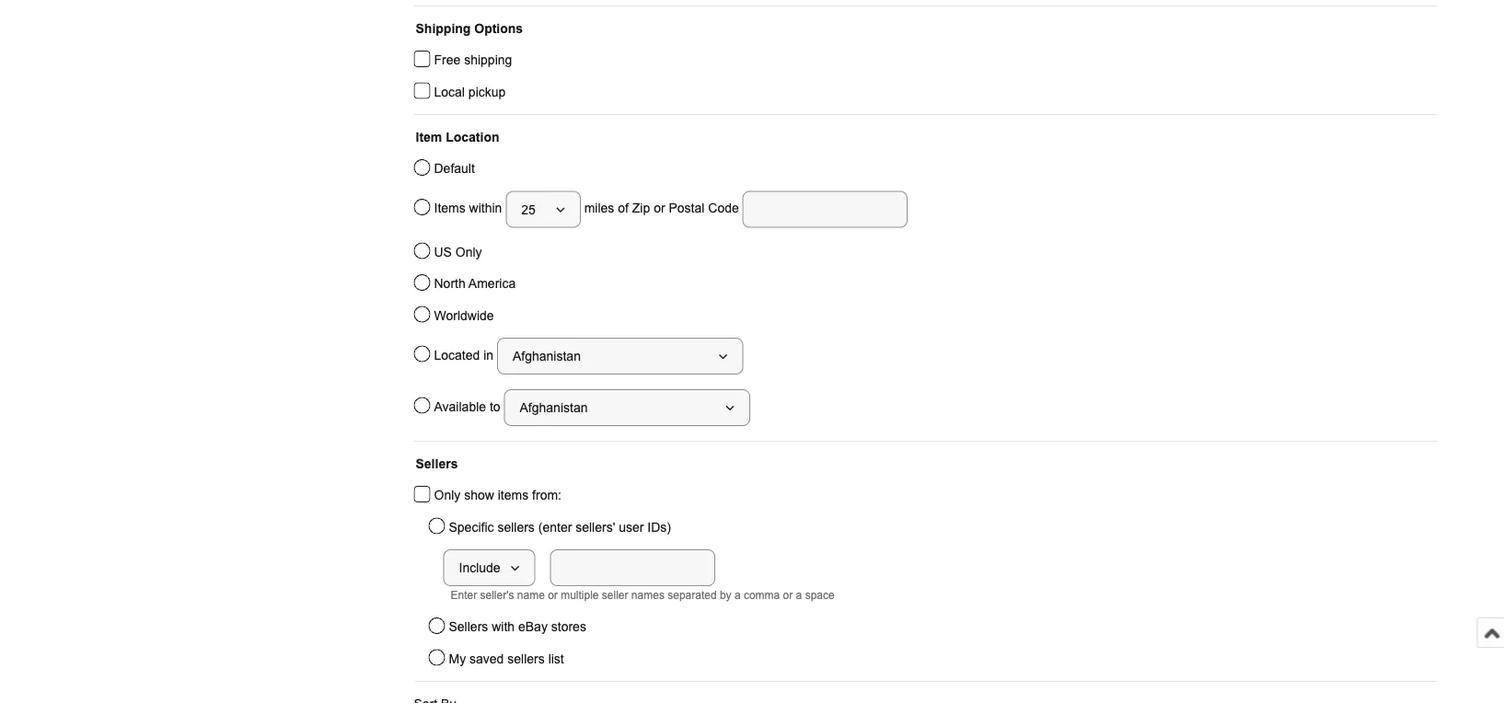 Task type: vqa. For each thing, say whether or not it's contained in the screenshot.
auction link
no



Task type: describe. For each thing, give the bounding box(es) containing it.
2 horizontal spatial or
[[783, 589, 793, 602]]

us
[[434, 245, 452, 259]]

to
[[490, 400, 500, 414]]

default
[[434, 162, 475, 176]]

sellers with ebay stores
[[449, 620, 586, 634]]

1 a from the left
[[735, 589, 741, 602]]

location
[[446, 130, 499, 144]]

(enter
[[538, 520, 572, 534]]

my
[[449, 652, 466, 666]]

pickup
[[468, 85, 506, 99]]

seller's
[[480, 589, 514, 602]]

show
[[464, 488, 494, 503]]

stores
[[551, 620, 586, 634]]

of
[[618, 201, 629, 216]]

available
[[434, 400, 486, 414]]

miles
[[584, 201, 614, 216]]

from:
[[532, 488, 562, 503]]

postal
[[669, 201, 705, 216]]

local pickup
[[434, 85, 506, 99]]

zip
[[632, 201, 650, 216]]

seller
[[602, 589, 628, 602]]

1 vertical spatial only
[[434, 488, 461, 503]]

shipping options
[[416, 21, 523, 35]]

with
[[492, 620, 515, 634]]

sellers for sellers
[[416, 457, 458, 471]]

names
[[631, 589, 665, 602]]

saved
[[470, 652, 504, 666]]



Task type: locate. For each thing, give the bounding box(es) containing it.
or for multiple
[[548, 589, 558, 602]]

or
[[654, 201, 665, 216], [548, 589, 558, 602], [783, 589, 793, 602]]

1 vertical spatial sellers
[[507, 652, 545, 666]]

sellers for sellers with ebay stores
[[449, 620, 488, 634]]

ebay
[[518, 620, 548, 634]]

free
[[434, 53, 461, 67]]

enter seller's name or multiple seller names separated by a comma or a space
[[451, 589, 835, 602]]

name
[[517, 589, 545, 602]]

sellers
[[416, 457, 458, 471], [449, 620, 488, 634]]

0 vertical spatial sellers
[[497, 520, 535, 534]]

shipping
[[416, 21, 471, 35]]

specific
[[449, 520, 494, 534]]

comma
[[744, 589, 780, 602]]

or for postal
[[654, 201, 665, 216]]

in
[[483, 348, 494, 362]]

a left space
[[796, 589, 802, 602]]

worldwide
[[434, 308, 494, 323]]

miles of zip or postal code
[[581, 201, 743, 216]]

a
[[735, 589, 741, 602], [796, 589, 802, 602]]

Zip or Postal Code text field
[[743, 191, 908, 228]]

sellers left list
[[507, 652, 545, 666]]

0 horizontal spatial or
[[548, 589, 558, 602]]

or right comma
[[783, 589, 793, 602]]

specific sellers (enter sellers' user ids)
[[449, 520, 671, 534]]

2 a from the left
[[796, 589, 802, 602]]

sellers down available at bottom left
[[416, 457, 458, 471]]

multiple
[[561, 589, 599, 602]]

0 vertical spatial only
[[456, 245, 482, 259]]

a right 'by'
[[735, 589, 741, 602]]

available to
[[434, 400, 504, 414]]

within
[[469, 201, 502, 216]]

code
[[708, 201, 739, 216]]

separated
[[668, 589, 717, 602]]

1 horizontal spatial or
[[654, 201, 665, 216]]

or right name
[[548, 589, 558, 602]]

or right "zip"
[[654, 201, 665, 216]]

list
[[548, 652, 564, 666]]

by
[[720, 589, 731, 602]]

item
[[416, 130, 442, 144]]

only show items from:
[[434, 488, 562, 503]]

items
[[498, 488, 529, 503]]

america
[[468, 277, 516, 291]]

local
[[434, 85, 465, 99]]

options
[[474, 21, 523, 35]]

1 horizontal spatial a
[[796, 589, 802, 602]]

north america
[[434, 277, 516, 291]]

items
[[434, 201, 466, 216]]

0 vertical spatial sellers
[[416, 457, 458, 471]]

ids)
[[647, 520, 671, 534]]

Seller ID text field
[[550, 550, 715, 586]]

items within
[[434, 201, 506, 216]]

only
[[456, 245, 482, 259], [434, 488, 461, 503]]

sellers'
[[576, 520, 615, 534]]

only right us
[[456, 245, 482, 259]]

item location
[[416, 130, 499, 144]]

0 horizontal spatial a
[[735, 589, 741, 602]]

shipping
[[464, 53, 512, 67]]

located
[[434, 348, 480, 362]]

sellers down items
[[497, 520, 535, 534]]

north
[[434, 277, 466, 291]]

sellers
[[497, 520, 535, 534], [507, 652, 545, 666]]

user
[[619, 520, 644, 534]]

located in
[[434, 348, 497, 362]]

us only
[[434, 245, 482, 259]]

only left show
[[434, 488, 461, 503]]

enter
[[451, 589, 477, 602]]

space
[[805, 589, 835, 602]]

1 vertical spatial sellers
[[449, 620, 488, 634]]

my saved sellers list
[[449, 652, 564, 666]]

free shipping
[[434, 53, 512, 67]]

sellers down enter
[[449, 620, 488, 634]]



